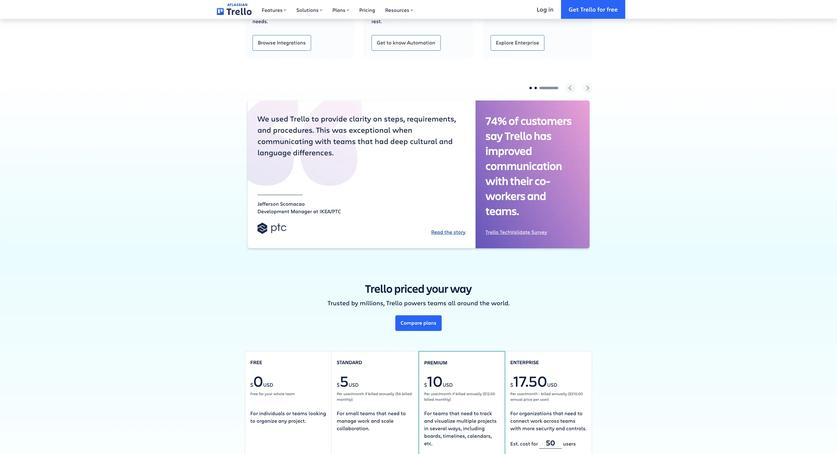 Task type: vqa. For each thing, say whether or not it's contained in the screenshot.
COLOR: ORANGE, TITLE: "SALES" 'element'
no



Task type: describe. For each thing, give the bounding box(es) containing it.
automation
[[407, 39, 436, 46]]

for for for teams that need to track and visualize multiple projects in several ways, including boards, timelines, calendars, etc.
[[424, 410, 432, 417]]

compare plans
[[401, 320, 437, 326]]

workflow
[[301, 3, 324, 9]]

that inside we used trello to provide clarity on steps, requirements, and procedures. this was exceptional when communicating with teams that had deep cultural and language differences.
[[358, 136, 373, 146]]

need inside the for small teams that need to manage work and scale collaboration.
[[388, 410, 400, 417]]

trello inside no-code automation is built into every trello board. focus on the work that matters most and let the robots do the rest.
[[372, 3, 385, 9]]

workers
[[486, 188, 526, 203]]

scale
[[381, 418, 394, 424]]

$ for 10
[[424, 382, 427, 388]]

for for for small teams that need to manage work and scale collaboration.
[[337, 410, 345, 417]]

trello up the millions,
[[365, 281, 393, 296]]

manage
[[337, 418, 357, 424]]

pricing
[[359, 7, 375, 13]]

had
[[375, 136, 389, 146]]

$ for 5
[[337, 382, 340, 388]]

into inside no-code automation is built into every trello board. focus on the work that matters most and let the robots do the rest.
[[439, 0, 449, 2]]

across
[[544, 418, 559, 424]]

get for get trello for free
[[569, 5, 579, 13]]

features button
[[257, 0, 291, 19]]

was
[[332, 125, 347, 135]]

with inside for organizations that need to connect work across teams with more security and controls.
[[511, 425, 521, 432]]

deep
[[390, 136, 408, 146]]

etc.
[[424, 440, 433, 447]]

to left know
[[387, 39, 392, 46]]

monthly) for 5
[[337, 397, 353, 402]]

compare
[[401, 320, 422, 326]]

for for for organizations that need to connect work across teams with more security and controls.
[[511, 410, 518, 417]]

trello inside connect the apps your team already uses into your trello workflow or add a power-up to fine-tune your specific needs.
[[287, 3, 300, 9]]

add
[[331, 3, 340, 9]]

language
[[258, 147, 291, 158]]

next image
[[583, 83, 592, 93]]

usd for 5
[[349, 382, 359, 388]]

work inside no-code automation is built into every trello board. focus on the work that matters most and let the robots do the rest.
[[434, 3, 446, 9]]

trello left techvalidate
[[486, 229, 499, 235]]

user)
[[540, 397, 549, 402]]

already
[[321, 0, 339, 2]]

and down we at the left top of the page
[[258, 125, 271, 135]]

matters
[[372, 10, 391, 17]]

manager
[[291, 208, 312, 215]]

teams inside the productivity tool teams love, paired with the features and security needed for scale.
[[541, 0, 556, 2]]

($6
[[396, 392, 401, 397]]

billed down 10
[[424, 397, 434, 402]]

annual
[[511, 397, 523, 402]]

for right 'cost'
[[532, 441, 538, 447]]

atlassian trello image
[[217, 4, 252, 15]]

your down apps
[[275, 3, 286, 9]]

visualize
[[435, 418, 455, 424]]

team inside connect the apps your team already uses into your trello workflow or add a power-up to fine-tune your specific needs.
[[307, 0, 320, 2]]

this
[[316, 125, 330, 135]]

multiple
[[457, 418, 477, 424]]

work inside for organizations that need to connect work across teams with more security and controls.
[[531, 418, 543, 424]]

need for for organizations that need to connect work across teams with more security and controls.
[[565, 410, 577, 417]]

no-
[[372, 0, 380, 2]]

millions,
[[360, 299, 385, 307]]

procedures.
[[273, 125, 314, 135]]

scomacao
[[280, 201, 305, 207]]

17.50
[[514, 371, 548, 391]]

annually for 10
[[467, 392, 482, 397]]

10
[[427, 371, 443, 391]]

on inside we used trello to provide clarity on steps, requirements, and procedures. this was exceptional when communicating with teams that had deep cultural and language differences.
[[373, 113, 382, 124]]

for left free
[[598, 5, 606, 13]]

boards,
[[424, 433, 442, 439]]

for teams that need to track and visualize multiple projects in several ways, including boards, timelines, calendars, etc.
[[424, 410, 497, 447]]

with inside 74% of customers say trello has improved communication with their co- workers and teams.
[[486, 173, 508, 188]]

know
[[393, 39, 406, 46]]

get to know automation
[[377, 39, 436, 46]]

jefferson scomacao development manager at ikea/ptc
[[258, 201, 341, 215]]

teams inside we used trello to provide clarity on steps, requirements, and procedures. this was exceptional when communicating with teams that had deep cultural and language differences.
[[333, 136, 356, 146]]

whole
[[274, 392, 285, 397]]

security inside the productivity tool teams love, paired with the features and security needed for scale.
[[543, 3, 562, 9]]

per for 17.50
[[511, 392, 516, 397]]

of
[[509, 113, 519, 128]]

$ 10 usd per user/month if billed annually ($12.50 billed monthly)
[[424, 371, 495, 402]]

read
[[431, 229, 443, 235]]

and inside the for small teams that need to manage work and scale collaboration.
[[371, 418, 380, 424]]

power-
[[253, 10, 269, 17]]

log in link
[[529, 0, 561, 19]]

that inside for teams that need to track and visualize multiple projects in several ways, including boards, timelines, calendars, etc.
[[450, 410, 460, 417]]

annually for 17.50
[[552, 392, 567, 397]]

improved
[[486, 143, 532, 158]]

teams inside for teams that need to track and visualize multiple projects in several ways, including boards, timelines, calendars, etc.
[[433, 410, 448, 417]]

clarity
[[349, 113, 371, 124]]

user/month for 10
[[431, 392, 452, 397]]

1 vertical spatial enterprise
[[511, 359, 539, 366]]

trello techvalidate survey link
[[486, 229, 548, 235]]

browse integrations
[[258, 39, 306, 46]]

user/month for 5
[[344, 392, 364, 397]]

and right cultural
[[439, 136, 453, 146]]

1 horizontal spatial in
[[549, 5, 554, 13]]

paired
[[569, 0, 584, 2]]

need for for teams that need to track and visualize multiple projects in several ways, including boards, timelines, calendars, etc.
[[461, 410, 473, 417]]

communicating
[[258, 136, 313, 146]]

automation
[[393, 0, 421, 2]]

into inside connect the apps your team already uses into your trello workflow or add a power-up to fine-tune your specific needs.
[[265, 3, 274, 9]]

that inside the for small teams that need to manage work and scale collaboration.
[[377, 410, 387, 417]]

plans button
[[328, 0, 354, 19]]

get for get to know automation
[[377, 39, 386, 46]]

trello inside 74% of customers say trello has improved communication with their co- workers and teams.
[[505, 128, 532, 143]]

5
[[340, 371, 349, 391]]

solutions button
[[291, 0, 328, 19]]

story
[[454, 229, 466, 235]]

apps
[[283, 0, 294, 2]]

the right do
[[456, 10, 464, 17]]

productivity
[[500, 0, 529, 2]]

your inside 'trello priced your way trusted by millions, trello powers teams all around the world.'
[[427, 281, 449, 296]]

and inside for teams that need to track and visualize multiple projects in several ways, including boards, timelines, calendars, etc.
[[424, 418, 433, 424]]

0 vertical spatial enterprise
[[515, 39, 539, 46]]

est.
[[511, 441, 519, 447]]

around
[[457, 299, 478, 307]]

to inside for teams that need to track and visualize multiple projects in several ways, including boards, timelines, calendars, etc.
[[474, 410, 479, 417]]

we
[[258, 113, 269, 124]]

features
[[512, 3, 532, 9]]

browse
[[258, 39, 276, 46]]

for small teams that need to manage work and scale collaboration.
[[337, 410, 406, 432]]

for individuals or teams looking to organize any project.
[[250, 410, 326, 424]]

get trello for free link
[[561, 0, 626, 19]]

uses
[[253, 3, 264, 9]]

organize
[[257, 418, 277, 424]]

customers
[[521, 113, 572, 128]]

integrations
[[277, 39, 306, 46]]

annually for 5
[[379, 392, 395, 397]]

your inside the $ 0 usd free for your whole team
[[265, 392, 273, 397]]

development
[[258, 208, 290, 215]]

log in
[[537, 5, 554, 13]]

explore enterprise link
[[491, 35, 545, 51]]

74%
[[486, 113, 507, 128]]

and inside no-code automation is built into every trello board. focus on the work that matters most and let the robots do the rest.
[[405, 10, 415, 17]]



Task type: locate. For each thing, give the bounding box(es) containing it.
team
[[307, 0, 320, 2], [286, 392, 295, 397]]

billed right ($6
[[402, 392, 412, 397]]

tune
[[294, 10, 305, 17]]

2 monthly) from the left
[[435, 397, 451, 402]]

to up controls.
[[578, 410, 583, 417]]

monthly) up small
[[337, 397, 353, 402]]

if inside "$ 10 usd per user/month if billed annually ($12.50 billed monthly)"
[[453, 392, 455, 397]]

teams down was
[[333, 136, 356, 146]]

read the story
[[431, 229, 466, 235]]

scale.
[[499, 10, 512, 17]]

get inside get to know automation link
[[377, 39, 386, 46]]

2 horizontal spatial annually
[[552, 392, 567, 397]]

trello up procedures.
[[290, 113, 310, 124]]

that up visualize in the right of the page
[[450, 410, 460, 417]]

1 horizontal spatial get
[[569, 5, 579, 13]]

get to know automation link
[[372, 35, 441, 51]]

that down every
[[447, 3, 457, 9]]

2 horizontal spatial user/month
[[517, 392, 538, 397]]

for left scale.
[[491, 10, 497, 17]]

teams inside the for small teams that need to manage work and scale collaboration.
[[360, 410, 375, 417]]

or inside for individuals or teams looking to organize any project.
[[286, 410, 291, 417]]

and left scale
[[371, 418, 380, 424]]

$ 5 usd per user/month if billed annually ($6 billed monthly)
[[337, 371, 412, 402]]

free down 0
[[250, 392, 258, 397]]

plans
[[333, 7, 346, 13]]

to left organize
[[250, 418, 255, 424]]

that inside no-code automation is built into every trello board. focus on the work that matters most and let the robots do the rest.
[[447, 3, 457, 9]]

or inside connect the apps your team already uses into your trello workflow or add a power-up to fine-tune your specific needs.
[[325, 3, 330, 9]]

usd inside $ 5 usd per user/month if billed annually ($6 billed monthly)
[[349, 382, 359, 388]]

3 need from the left
[[565, 410, 577, 417]]

billed left ($6
[[368, 392, 378, 397]]

to up this
[[312, 113, 319, 124]]

calendars,
[[468, 433, 492, 439]]

for up connect
[[511, 410, 518, 417]]

the right let
[[423, 10, 431, 17]]

billed for 17.50
[[541, 392, 551, 397]]

in right 'log'
[[549, 5, 554, 13]]

user/month for 17.50
[[517, 392, 538, 397]]

teams left the all
[[428, 299, 447, 307]]

0 vertical spatial on
[[417, 3, 423, 9]]

work inside the for small teams that need to manage work and scale collaboration.
[[358, 418, 370, 424]]

for up 'manage'
[[337, 410, 345, 417]]

for inside for individuals or teams looking to organize any project.
[[250, 410, 258, 417]]

for for for individuals or teams looking to organize any project.
[[250, 410, 258, 417]]

to down ($6
[[401, 410, 406, 417]]

and right workers on the right of page
[[528, 188, 546, 203]]

0 horizontal spatial if
[[365, 392, 367, 397]]

trello inside we used trello to provide clarity on steps, requirements, and procedures. this was exceptional when communicating with teams that had deep cultural and language differences.
[[290, 113, 310, 124]]

for down 0
[[259, 392, 264, 397]]

resources button
[[380, 0, 418, 19]]

get trello for free
[[569, 5, 618, 13]]

usd up user)
[[548, 382, 558, 388]]

2 usd from the left
[[349, 382, 359, 388]]

price
[[524, 397, 533, 402]]

free
[[250, 359, 262, 366], [250, 392, 258, 397]]

trello left powers
[[386, 299, 403, 307]]

team up workflow
[[307, 0, 320, 2]]

your up the all
[[427, 281, 449, 296]]

4 $ from the left
[[511, 382, 514, 388]]

billed for 10
[[456, 392, 466, 397]]

1 usd from the left
[[263, 382, 273, 388]]

annually inside $ 5 usd per user/month if billed annually ($6 billed monthly)
[[379, 392, 395, 397]]

$ 0 usd free for your whole team
[[250, 371, 295, 397]]

get
[[569, 5, 579, 13], [377, 39, 386, 46]]

per inside $ 5 usd per user/month if billed annually ($6 billed monthly)
[[337, 392, 343, 397]]

annually left "($12.50" at the right of page
[[467, 392, 482, 397]]

teams up controls.
[[561, 418, 576, 424]]

looking
[[309, 410, 326, 417]]

into up up
[[265, 3, 274, 9]]

your down workflow
[[306, 10, 317, 17]]

on up exceptional
[[373, 113, 382, 124]]

per inside the $ 17.50 usd per user/month - billed annually ($210.00 annual price per user)
[[511, 392, 516, 397]]

that up across on the right bottom
[[553, 410, 564, 417]]

connect
[[511, 418, 529, 424]]

annually inside the $ 17.50 usd per user/month - billed annually ($210.00 annual price per user)
[[552, 392, 567, 397]]

2 $ from the left
[[337, 382, 340, 388]]

3 per from the left
[[511, 392, 516, 397]]

user/month down 5
[[344, 392, 364, 397]]

1 free from the top
[[250, 359, 262, 366]]

code
[[380, 0, 392, 2]]

to right up
[[277, 10, 282, 17]]

0 horizontal spatial monthly)
[[337, 397, 353, 402]]

user/month inside the $ 17.50 usd per user/month - billed annually ($210.00 annual price per user)
[[517, 392, 538, 397]]

that
[[447, 3, 457, 9], [358, 136, 373, 146], [377, 410, 387, 417], [450, 410, 460, 417], [553, 410, 564, 417]]

need up scale
[[388, 410, 400, 417]]

1 vertical spatial free
[[250, 392, 258, 397]]

1 vertical spatial get
[[377, 39, 386, 46]]

solutions
[[296, 7, 319, 13]]

resources
[[385, 7, 410, 13]]

2 annually from the left
[[467, 392, 482, 397]]

compare plans link
[[395, 316, 442, 331]]

that inside for organizations that need to connect work across teams with more security and controls.
[[553, 410, 564, 417]]

is
[[422, 0, 426, 2]]

in inside for teams that need to track and visualize multiple projects in several ways, including boards, timelines, calendars, etc.
[[424, 425, 429, 432]]

or up the any
[[286, 410, 291, 417]]

needs.
[[253, 18, 268, 24]]

to inside the for small teams that need to manage work and scale collaboration.
[[401, 410, 406, 417]]

organizations
[[519, 410, 552, 417]]

0 horizontal spatial into
[[265, 3, 274, 9]]

co-
[[535, 173, 550, 188]]

built
[[427, 0, 438, 2]]

trello down paired
[[581, 5, 596, 13]]

work up collaboration. at the bottom left
[[358, 418, 370, 424]]

$ inside the $ 17.50 usd per user/month - billed annually ($210.00 annual price per user)
[[511, 382, 514, 388]]

steps,
[[384, 113, 405, 124]]

3 $ from the left
[[424, 382, 427, 388]]

0 horizontal spatial get
[[377, 39, 386, 46]]

1 for from the left
[[250, 410, 258, 417]]

at
[[313, 208, 319, 215]]

monthly)
[[337, 397, 353, 402], [435, 397, 451, 402]]

or down already
[[325, 3, 330, 9]]

1 vertical spatial in
[[424, 425, 429, 432]]

0 horizontal spatial team
[[286, 392, 295, 397]]

get inside get trello for free link
[[569, 5, 579, 13]]

world.
[[491, 299, 510, 307]]

more
[[523, 425, 535, 432]]

teams up log in
[[541, 0, 556, 2]]

work down organizations
[[531, 418, 543, 424]]

specific
[[318, 10, 336, 17]]

user/month up price
[[517, 392, 538, 397]]

usd inside the $ 17.50 usd per user/month - billed annually ($210.00 annual price per user)
[[548, 382, 558, 388]]

including
[[463, 425, 485, 432]]

with down this
[[315, 136, 331, 146]]

the up scale.
[[503, 3, 511, 9]]

usd inside the $ 0 usd free for your whole team
[[263, 382, 273, 388]]

into
[[439, 0, 449, 2], [265, 3, 274, 9]]

3 for from the left
[[424, 410, 432, 417]]

need up multiple
[[461, 410, 473, 417]]

with down the
[[491, 3, 502, 9]]

1 horizontal spatial or
[[325, 3, 330, 9]]

exceptional
[[349, 125, 391, 135]]

techvalidate
[[500, 229, 530, 235]]

security down the "love,"
[[543, 3, 562, 9]]

1 vertical spatial into
[[265, 3, 274, 9]]

1 horizontal spatial into
[[439, 0, 449, 2]]

1 horizontal spatial annually
[[467, 392, 482, 397]]

user/month inside $ 5 usd per user/month if billed annually ($6 billed monthly)
[[344, 392, 364, 397]]

$ inside $ 5 usd per user/month if billed annually ($6 billed monthly)
[[337, 382, 340, 388]]

per up "annual"
[[511, 392, 516, 397]]

team right whole
[[286, 392, 295, 397]]

need
[[388, 410, 400, 417], [461, 410, 473, 417], [565, 410, 577, 417]]

1 horizontal spatial work
[[434, 3, 446, 9]]

1 horizontal spatial on
[[417, 3, 423, 9]]

enterprise up the 17.50 at the right bottom of the page
[[511, 359, 539, 366]]

for organizations that need to connect work across teams with more security and controls.
[[511, 410, 587, 432]]

the up features
[[273, 0, 281, 2]]

0 vertical spatial security
[[543, 3, 562, 9]]

trusted
[[328, 299, 350, 307]]

cultural
[[410, 136, 437, 146]]

communication
[[486, 158, 562, 173]]

to inside connect the apps your team already uses into your trello workflow or add a power-up to fine-tune your specific needs.
[[277, 10, 282, 17]]

teams right small
[[360, 410, 375, 417]]

trello
[[287, 3, 300, 9], [372, 3, 385, 9], [581, 5, 596, 13], [290, 113, 310, 124], [505, 128, 532, 143], [486, 229, 499, 235], [365, 281, 393, 296], [386, 299, 403, 307]]

small
[[346, 410, 359, 417]]

$ inside the $ 0 usd free for your whole team
[[250, 382, 253, 388]]

the left world.
[[480, 299, 490, 307]]

user/month inside "$ 10 usd per user/month if billed annually ($12.50 billed monthly)"
[[431, 392, 452, 397]]

need inside for organizations that need to connect work across teams with more security and controls.
[[565, 410, 577, 417]]

per inside "$ 10 usd per user/month if billed annually ($12.50 billed monthly)"
[[424, 392, 430, 397]]

$ 17.50 usd per user/month - billed annually ($210.00 annual price per user)
[[511, 371, 583, 402]]

to inside we used trello to provide clarity on steps, requirements, and procedures. this was exceptional when communicating with teams that had deep cultural and language differences.
[[312, 113, 319, 124]]

0 horizontal spatial per
[[337, 392, 343, 397]]

teams up project.
[[292, 410, 308, 417]]

on inside no-code automation is built into every trello board. focus on the work that matters most and let the robots do the rest.
[[417, 3, 423, 9]]

annually left ($210.00
[[552, 392, 567, 397]]

and up the several
[[424, 418, 433, 424]]

2 need from the left
[[461, 410, 473, 417]]

and down tool
[[533, 3, 542, 9]]

3 user/month from the left
[[517, 392, 538, 397]]

1 vertical spatial team
[[286, 392, 295, 397]]

do
[[449, 10, 455, 17]]

1 vertical spatial or
[[286, 410, 291, 417]]

2 for from the left
[[337, 410, 345, 417]]

3 annually from the left
[[552, 392, 567, 397]]

$ inside "$ 10 usd per user/month if billed annually ($12.50 billed monthly)"
[[424, 382, 427, 388]]

board.
[[386, 3, 401, 9]]

Users number field
[[540, 438, 562, 449]]

has
[[534, 128, 552, 143]]

if up the for small teams that need to manage work and scale collaboration.
[[365, 392, 367, 397]]

get left know
[[377, 39, 386, 46]]

monthly) inside "$ 10 usd per user/month if billed annually ($12.50 billed monthly)"
[[435, 397, 451, 402]]

$ for 0
[[250, 382, 253, 388]]

and inside for organizations that need to connect work across teams with more security and controls.
[[556, 425, 565, 432]]

2 horizontal spatial work
[[531, 418, 543, 424]]

on down the is
[[417, 3, 423, 9]]

teams up visualize in the right of the page
[[433, 410, 448, 417]]

2 user/month from the left
[[431, 392, 452, 397]]

per down 10
[[424, 392, 430, 397]]

1 if from the left
[[365, 392, 367, 397]]

1 horizontal spatial per
[[424, 392, 430, 397]]

free inside the $ 0 usd free for your whole team
[[250, 392, 258, 397]]

teams
[[541, 0, 556, 2], [333, 136, 356, 146], [428, 299, 447, 307], [292, 410, 308, 417], [360, 410, 375, 417], [433, 410, 448, 417], [561, 418, 576, 424]]

priced
[[395, 281, 425, 296]]

if for 5
[[365, 392, 367, 397]]

usd for 17.50
[[548, 382, 558, 388]]

0 horizontal spatial need
[[388, 410, 400, 417]]

for up organize
[[250, 410, 258, 417]]

with inside we used trello to provide clarity on steps, requirements, and procedures. this was exceptional when communicating with teams that had deep cultural and language differences.
[[315, 136, 331, 146]]

with inside the productivity tool teams love, paired with the features and security needed for scale.
[[491, 3, 502, 9]]

the inside connect the apps your team already uses into your trello workflow or add a power-up to fine-tune your specific needs.
[[273, 0, 281, 2]]

per down 5
[[337, 392, 343, 397]]

0 vertical spatial in
[[549, 5, 554, 13]]

need up controls.
[[565, 410, 577, 417]]

1 vertical spatial on
[[373, 113, 382, 124]]

1 horizontal spatial team
[[307, 0, 320, 2]]

1 user/month from the left
[[344, 392, 364, 397]]

on
[[417, 3, 423, 9], [373, 113, 382, 124]]

0 horizontal spatial in
[[424, 425, 429, 432]]

security inside for organizations that need to connect work across teams with more security and controls.
[[536, 425, 555, 432]]

0 vertical spatial team
[[307, 0, 320, 2]]

$
[[250, 382, 253, 388], [337, 382, 340, 388], [424, 382, 427, 388], [511, 382, 514, 388]]

billed up user)
[[541, 392, 551, 397]]

project.
[[288, 418, 306, 424]]

usd down standard
[[349, 382, 359, 388]]

the down the is
[[424, 3, 432, 9]]

standard
[[337, 359, 362, 366]]

to inside for individuals or teams looking to organize any project.
[[250, 418, 255, 424]]

0 horizontal spatial on
[[373, 113, 382, 124]]

if inside $ 5 usd per user/month if billed annually ($6 billed monthly)
[[365, 392, 367, 397]]

0 vertical spatial into
[[439, 0, 449, 2]]

every
[[450, 0, 463, 2]]

1 horizontal spatial monthly)
[[435, 397, 451, 402]]

trello down apps
[[287, 3, 300, 9]]

needed
[[563, 3, 581, 9]]

for inside the for small teams that need to manage work and scale collaboration.
[[337, 410, 345, 417]]

1 per from the left
[[337, 392, 343, 397]]

3 usd from the left
[[443, 382, 453, 388]]

rest.
[[372, 18, 382, 24]]

to inside for organizations that need to connect work across teams with more security and controls.
[[578, 410, 583, 417]]

features
[[262, 7, 283, 13]]

with left their
[[486, 173, 508, 188]]

individuals
[[259, 410, 285, 417]]

trello techvalidate survey
[[486, 229, 548, 235]]

and down across on the right bottom
[[556, 425, 565, 432]]

need inside for teams that need to track and visualize multiple projects in several ways, including boards, timelines, calendars, etc.
[[461, 410, 473, 417]]

billed for 5
[[368, 392, 378, 397]]

free
[[607, 5, 618, 13]]

previous image
[[566, 83, 575, 93]]

-
[[539, 392, 540, 397]]

$ for 17.50
[[511, 382, 514, 388]]

1 horizontal spatial need
[[461, 410, 473, 417]]

security down across on the right bottom
[[536, 425, 555, 432]]

if for 10
[[453, 392, 455, 397]]

users
[[563, 441, 576, 447]]

to left the track
[[474, 410, 479, 417]]

the inside 'trello priced your way trusted by millions, trello powers teams all around the world.'
[[480, 299, 490, 307]]

2 free from the top
[[250, 392, 258, 397]]

4 for from the left
[[511, 410, 518, 417]]

the inside the productivity tool teams love, paired with the features and security needed for scale.
[[503, 3, 511, 9]]

connect
[[253, 0, 272, 2]]

($210.00
[[568, 392, 583, 397]]

your up solutions
[[295, 0, 306, 2]]

annually inside "$ 10 usd per user/month if billed annually ($12.50 billed monthly)"
[[467, 392, 482, 397]]

way
[[450, 281, 472, 296]]

for inside for teams that need to track and visualize multiple projects in several ways, including boards, timelines, calendars, etc.
[[424, 410, 432, 417]]

monthly) inside $ 5 usd per user/month if billed annually ($6 billed monthly)
[[337, 397, 353, 402]]

work up the robots
[[434, 3, 446, 9]]

monthly) down 10
[[435, 397, 451, 402]]

1 $ from the left
[[250, 382, 253, 388]]

enterprise right explore
[[515, 39, 539, 46]]

your left whole
[[265, 392, 273, 397]]

billed up multiple
[[456, 392, 466, 397]]

usd for 0
[[263, 382, 273, 388]]

a
[[341, 3, 345, 9]]

4 usd from the left
[[548, 382, 558, 388]]

1 horizontal spatial user/month
[[431, 392, 452, 397]]

per for 10
[[424, 392, 430, 397]]

usd up "individuals"
[[263, 382, 273, 388]]

2 if from the left
[[453, 392, 455, 397]]

cost
[[520, 441, 530, 447]]

1 horizontal spatial if
[[453, 392, 455, 397]]

if up visualize in the right of the page
[[453, 392, 455, 397]]

premium
[[424, 359, 448, 366]]

into right built
[[439, 0, 449, 2]]

2 horizontal spatial per
[[511, 392, 516, 397]]

0 vertical spatial free
[[250, 359, 262, 366]]

annually left ($6
[[379, 392, 395, 397]]

and down the focus
[[405, 10, 415, 17]]

collaboration.
[[337, 425, 370, 432]]

plans
[[424, 320, 437, 326]]

teams inside 'trello priced your way trusted by millions, trello powers teams all around the world.'
[[428, 299, 447, 307]]

the left the story
[[445, 229, 452, 235]]

your
[[295, 0, 306, 2], [275, 3, 286, 9], [306, 10, 317, 17], [427, 281, 449, 296], [265, 392, 273, 397]]

0 horizontal spatial work
[[358, 418, 370, 424]]

usd down premium in the bottom of the page
[[443, 382, 453, 388]]

per for 5
[[337, 392, 343, 397]]

teams.
[[486, 203, 519, 218]]

0 horizontal spatial or
[[286, 410, 291, 417]]

get down paired
[[569, 5, 579, 13]]

0 vertical spatial or
[[325, 3, 330, 9]]

projects
[[478, 418, 497, 424]]

1 vertical spatial security
[[536, 425, 555, 432]]

with down connect
[[511, 425, 521, 432]]

let
[[416, 10, 422, 17]]

usd for 10
[[443, 382, 453, 388]]

0 horizontal spatial annually
[[379, 392, 395, 397]]

monthly) for 10
[[435, 397, 451, 402]]

1 need from the left
[[388, 410, 400, 417]]

that down exceptional
[[358, 136, 373, 146]]

team inside the $ 0 usd free for your whole team
[[286, 392, 295, 397]]

for inside the $ 0 usd free for your whole team
[[259, 392, 264, 397]]

for inside for organizations that need to connect work across teams with more security and controls.
[[511, 410, 518, 417]]

2 horizontal spatial need
[[565, 410, 577, 417]]

usd inside "$ 10 usd per user/month if billed annually ($12.50 billed monthly)"
[[443, 382, 453, 388]]

for inside the productivity tool teams love, paired with the features and security needed for scale.
[[491, 10, 497, 17]]

used
[[271, 113, 288, 124]]

2 per from the left
[[424, 392, 430, 397]]

jefferson
[[258, 201, 279, 207]]

in up boards,
[[424, 425, 429, 432]]

no-code automation is built into every trello board. focus on the work that matters most and let the robots do the rest.
[[372, 0, 464, 24]]

for up the several
[[424, 410, 432, 417]]

and inside the productivity tool teams love, paired with the features and security needed for scale.
[[533, 3, 542, 9]]

and inside 74% of customers say trello has improved communication with their co- workers and teams.
[[528, 188, 546, 203]]

billed inside the $ 17.50 usd per user/month - billed annually ($210.00 annual price per user)
[[541, 392, 551, 397]]

0 horizontal spatial user/month
[[344, 392, 364, 397]]

the productivity tool teams love, paired with the features and security needed for scale.
[[491, 0, 584, 17]]

free up 0
[[250, 359, 262, 366]]

1 monthly) from the left
[[337, 397, 353, 402]]

1 annually from the left
[[379, 392, 395, 397]]

their
[[510, 173, 533, 188]]

0 vertical spatial get
[[569, 5, 579, 13]]

teams inside for individuals or teams looking to organize any project.
[[292, 410, 308, 417]]

teams inside for organizations that need to connect work across teams with more security and controls.
[[561, 418, 576, 424]]



